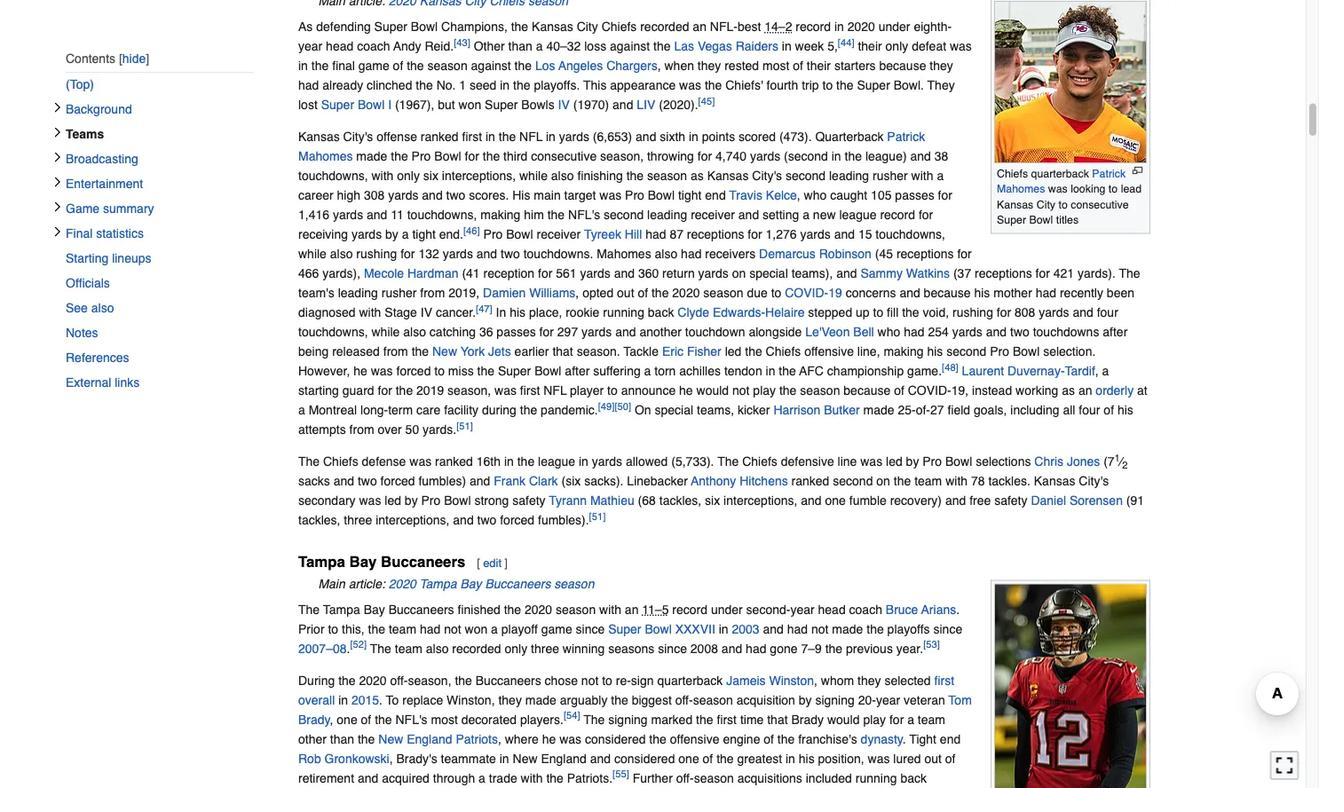Task type: describe. For each thing, give the bounding box(es) containing it.
as defending super bowl champions, the kansas city chiefs recorded an nfl-best 14–2
[[298, 20, 793, 34]]

references
[[66, 351, 129, 365]]

raiders
[[736, 39, 779, 53]]

reid.
[[425, 39, 454, 53]]

second inside ranked second on the team with 78 tackles. kansas city's secondary was led by pro bowl strong safety
[[833, 474, 873, 489]]

of left the greatest
[[703, 752, 713, 766]]

points
[[702, 130, 736, 144]]

note containing main article:
[[298, 574, 1151, 594]]

season, inside , a starting guard for the 2019 season, was first nfl player to announce he would not play the season because of covid-19, instead working as an
[[448, 384, 491, 398]]

2020 up playoff
[[525, 603, 553, 617]]

teams,
[[697, 403, 735, 418]]

the up the greatest
[[778, 732, 795, 746]]

won inside the super bowl i (1967), but won super bowls iv (1970) and liv (2020). [45]
[[459, 98, 482, 112]]

[49] [50] on special teams, kicker harrison butker
[[598, 401, 860, 418]]

already
[[323, 78, 363, 92]]

he inside , a starting guard for the 2019 season, was first nfl player to announce he would not play the season because of covid-19, instead working as an
[[680, 384, 693, 398]]

and down second-
[[763, 622, 784, 636]]

they up 20- on the bottom of the page
[[858, 674, 882, 688]]

for inside the signing marked the first time that brady would play for a team other than the
[[890, 713, 904, 727]]

nfl-
[[710, 20, 738, 34]]

in up frank at the bottom of page
[[504, 455, 514, 469]]

bruce
[[886, 603, 919, 617]]

player
[[570, 384, 604, 398]]

of inside their only defeat was in the final game of the season against the
[[393, 59, 404, 73]]

the right finishing
[[627, 169, 644, 183]]

who inside , who caught 105 passes for 1,416 yards and 11 touchdowns, making him the nfl's second leading receiver and setting a new league record for receiving yards by a tight end.
[[804, 188, 827, 203]]

in up (six
[[579, 455, 589, 469]]

officials
[[66, 276, 110, 290]]

had up the "gone"
[[788, 622, 808, 636]]

would inside , a starting guard for the 2019 season, was first nfl player to announce he would not play the season because of covid-19, instead working as an
[[697, 384, 729, 398]]

0 vertical spatial on
[[732, 267, 746, 281]]

appearance
[[610, 78, 676, 92]]

pro up "hill"
[[625, 188, 645, 203]]

in down bowls
[[546, 130, 556, 144]]

that inside the signing marked the first time that brady would play for a team other than the
[[768, 713, 788, 727]]

officials link
[[66, 271, 254, 296]]

bruce arians link
[[886, 603, 957, 617]]

four inside 'made 25-of-27 field goals, including all four of his attempts from over 50 yards.'
[[1079, 403, 1101, 418]]

guard
[[343, 384, 374, 398]]

. inside new england patriots , where he was considered the offensive engine of the franchise's dynasty . tight end rob gronkowski
[[904, 732, 907, 746]]

2 horizontal spatial since
[[934, 622, 963, 636]]

pro inside led the chiefs offensive line, making his second pro bowl selection. however, he was forced to miss the super bowl after suffering a torn achilles tendon in the afc championship game.
[[991, 345, 1010, 359]]

pandemic.
[[541, 403, 598, 418]]

2 horizontal spatial year
[[877, 693, 901, 707]]

earlier
[[515, 345, 549, 359]]

[55]
[[613, 769, 630, 780]]

making inside led the chiefs offensive line, making his second pro bowl selection. however, he was forced to miss the super bowl after suffering a torn achilles tendon in the afc championship game.
[[884, 345, 924, 359]]

had up return
[[681, 247, 702, 261]]

announce
[[621, 384, 676, 398]]

touchdowns, inside , who caught 105 passes for 1,416 yards and 11 touchdowns, making him the nfl's second leading receiver and setting a new league record for receiving yards by a tight end.
[[407, 208, 477, 222]]

his inside [47] in his place, rookie running back clyde edwards-helaire
[[510, 306, 526, 320]]

0 vertical spatial tampa
[[298, 553, 345, 571]]

iv inside concerns and because his mother had recently been diagnosed with stage iv cancer.
[[421, 306, 433, 320]]

yards down the 308
[[352, 227, 382, 242]]

helaire
[[766, 306, 805, 320]]

this,
[[342, 622, 365, 636]]

due
[[747, 286, 768, 300]]

tendon
[[725, 364, 763, 378]]

0 vertical spatial that
[[553, 345, 574, 359]]

they up decorated in the bottom left of the page
[[499, 693, 522, 707]]

the inside [43] other than a 40–32 loss against the las vegas raiders in week 5, [44]
[[654, 39, 671, 53]]

1 horizontal spatial special
[[750, 267, 788, 281]]

was inside was looking to lead kansas city to consecutive super bowl titles
[[1049, 182, 1068, 195]]

254
[[929, 325, 949, 339]]

2 vertical spatial bay
[[364, 603, 385, 617]]

sammy
[[861, 267, 903, 281]]

had left 87
[[646, 227, 667, 242]]

also inside super bowl xxxvii in 2003 and had not made the playoffs since 2007–08 . [52] the team also recorded only three winning seasons since 2008 and had gone 7–9 the previous year. [53]
[[426, 642, 449, 656]]

other
[[474, 39, 505, 53]]

touchdowns
[[1034, 325, 1100, 339]]

132
[[419, 247, 439, 261]]

for left 808
[[997, 306, 1012, 320]]

the down the andy
[[407, 59, 424, 73]]

the down offense
[[391, 149, 408, 164]]

and up end. at the top of page
[[422, 188, 443, 203]]

0 horizontal spatial an
[[625, 603, 639, 617]]

also up mecole hardman (41 reception for 561 yards and 360 return yards on special teams), and sammy watkins
[[655, 247, 678, 261]]

by inside the chiefs defense was ranked 16th in the league in yards allowed (5,733). the chiefs defensive line was led by pro bowl selections chris jones (7 1 ⁄ 2 sacks and two forced fumbles) and frank clark (six sacks). linebacker anthony hitchens
[[906, 455, 920, 469]]

touchdowns.
[[524, 247, 594, 261]]

travis
[[730, 188, 763, 203]]

le'veon
[[806, 325, 850, 339]]

tackle
[[624, 345, 659, 359]]

their inside their only defeat was in the final game of the season against the
[[858, 39, 883, 53]]

also up yards), at the top left of page
[[330, 247, 353, 261]]

was inside new england patriots , where he was considered the offensive engine of the franchise's dynasty . tight end rob gronkowski
[[560, 732, 582, 746]]

not up arguably at the bottom left
[[582, 674, 599, 688]]

466
[[298, 267, 319, 281]]

1 vertical spatial off-
[[676, 693, 693, 707]]

yards inside 'who had 254 yards and two touchdowns after being released from the'
[[953, 325, 983, 339]]

bowl up reid.
[[411, 20, 438, 34]]

1 vertical spatial six
[[705, 494, 721, 508]]

bowl inside was looking to lead kansas city to consecutive super bowl titles
[[1030, 213, 1054, 226]]

for left 1,276
[[748, 227, 763, 242]]

eric
[[662, 345, 684, 359]]

chiefs up loss
[[602, 20, 637, 34]]

pro down offense
[[412, 149, 431, 164]]

buccaneers down main article: 2020 tampa bay buccaneers season
[[389, 603, 454, 617]]

notes link
[[66, 321, 254, 345]]

high
[[337, 188, 361, 203]]

and down "2003"
[[722, 642, 743, 656]]

the up 'previous'
[[867, 622, 884, 636]]

0 vertical spatial city
[[577, 20, 598, 34]]

receiving
[[298, 227, 348, 242]]

0 vertical spatial signing
[[816, 693, 855, 707]]

super down seed
[[485, 98, 518, 112]]

for up scores.
[[465, 149, 480, 164]]

yards).
[[1078, 267, 1116, 281]]

final
[[66, 226, 93, 241]]

1 horizontal spatial coach
[[850, 603, 883, 617]]

offensive inside new england patriots , where he was considered the offensive engine of the franchise's dynasty . tight end rob gronkowski
[[670, 732, 720, 746]]

decorated
[[462, 713, 517, 727]]

from inside (37 receptions for 421 yards). the team's leading rusher from 2019,
[[420, 286, 445, 300]]

1 vertical spatial [51] link
[[589, 512, 606, 523]]

to left the lead
[[1109, 182, 1118, 195]]

fourth
[[767, 78, 799, 92]]

led inside led the chiefs offensive line, making his second pro bowl selection. however, he was forced to miss the super bowl after suffering a torn achilles tendon in the afc championship game.
[[725, 345, 742, 359]]

off- inside [55] further off-season acquisitions included running back
[[677, 771, 694, 786]]

and up (41
[[477, 247, 498, 261]]

yards down high
[[333, 208, 363, 222]]

at
[[1138, 384, 1148, 398]]

the up winston,
[[455, 674, 472, 688]]

and up secondary
[[334, 474, 354, 489]]

and down 16th
[[470, 474, 491, 489]]

of right lured in the right of the page
[[946, 752, 956, 766]]

his inside , brady's teammate in new england and considered one of the greatest in his position, was lured out of retirement and acquired through a trade with the patriots.
[[799, 752, 815, 766]]

bowl down earlier
[[535, 364, 562, 378]]

15
[[859, 227, 873, 242]]

and left free
[[946, 494, 967, 508]]

starters
[[835, 59, 876, 73]]

0 horizontal spatial nfl
[[520, 130, 543, 144]]

see also
[[66, 301, 114, 315]]

, inside new england patriots , where he was considered the offensive engine of the franchise's dynasty . tight end rob gronkowski
[[498, 732, 502, 746]]

won inside . prior to this, the team had not won a playoff game since
[[465, 622, 488, 636]]

super inside super bowl xxxvii in 2003 and had not made the playoffs since 2007–08 . [52] the team also recorded only three winning seasons since 2008 and had gone 7–9 the previous year. [53]
[[609, 622, 642, 636]]

[50] link
[[615, 401, 632, 413]]

first down seed
[[462, 130, 482, 144]]

further
[[633, 771, 673, 786]]

edwards-
[[713, 306, 766, 320]]

season up edwards-
[[704, 286, 744, 300]]

2 vertical spatial tampa
[[323, 603, 360, 617]]

brady inside tom brady
[[298, 713, 330, 727]]

mecole hardman link
[[364, 267, 459, 281]]

covid-19 link
[[785, 286, 843, 300]]

patrick mahomes link for bowl
[[997, 167, 1126, 195]]

back inside [55] further off-season acquisitions included running back
[[901, 771, 927, 786]]

against inside their only defeat was in the final game of the season against the
[[471, 59, 511, 73]]

including
[[1011, 403, 1060, 418]]

the up the super bowl i (1967), but won super bowls iv (1970) and liv (2020). [45] on the top of page
[[513, 78, 531, 92]]

kansas up 40–32
[[532, 20, 574, 34]]

a inside at a montreal long-term care facility during the pandemic.
[[298, 403, 305, 418]]

play inside , a starting guard for the 2019 season, was first nfl player to announce he would not play the season because of covid-19, instead working as an
[[753, 384, 776, 398]]

0 vertical spatial out
[[617, 286, 635, 300]]

coach inside record in 2020 under eighth- year head coach andy reid.
[[357, 39, 390, 53]]

receptions for (37
[[975, 267, 1033, 281]]

and up patriots.
[[590, 752, 611, 766]]

in left 2015
[[339, 693, 348, 707]]

field
[[948, 403, 971, 418]]

england inside , brady's teammate in new england and considered one of the greatest in his position, was lured out of retirement and acquired through a trade with the patriots.
[[541, 752, 587, 766]]

mahomes for chiefs
[[997, 182, 1046, 195]]

after inside 'who had 254 yards and two touchdowns after being released from the'
[[1103, 325, 1128, 339]]

⁄
[[1121, 455, 1123, 469]]

tyreek hill link
[[584, 227, 642, 242]]

20-
[[859, 693, 877, 707]]

to up 'titles'
[[1059, 198, 1068, 211]]

bowl inside [46] pro bowl receiver tyreek hill
[[506, 227, 533, 242]]

the up the [45] at the top right of page
[[705, 78, 722, 92]]

1 vertical spatial interceptions,
[[724, 494, 798, 508]]

the up tendon at right top
[[745, 345, 763, 359]]

, left whom
[[815, 674, 818, 688]]

league inside the chiefs defense was ranked 16th in the league in yards allowed (5,733). the chiefs defensive line was led by pro bowl selections chris jones (7 1 ⁄ 2 sacks and two forced fumbles) and frank clark (six sacks). linebacker anthony hitchens
[[538, 455, 576, 469]]

and up tackle
[[616, 325, 636, 339]]

yards down scored
[[750, 149, 781, 164]]

vegas
[[698, 39, 733, 53]]

for inside , a starting guard for the 2019 season, was first nfl player to announce he would not play the season because of covid-19, instead working as an
[[378, 384, 392, 398]]

the up gronkowski
[[358, 732, 375, 746]]

record inside , who caught 105 passes for 1,416 yards and 11 touchdowns, making him the nfl's second leading receiver and setting a new league record for receiving yards by a tight end.
[[881, 208, 916, 222]]

liv link
[[637, 98, 656, 112]]

by down winston
[[799, 693, 812, 707]]

also inside the stepped up to fill the void, rushing for 808 yards and four touchdowns, while also catching 36 passes for 297 yards and another touchdown alongside
[[403, 325, 426, 339]]

rookie
[[566, 306, 600, 320]]

and down recently
[[1073, 306, 1094, 320]]

the right 7–9
[[826, 642, 843, 656]]

2 safety from the left
[[995, 494, 1028, 508]]

yards up season.
[[582, 325, 612, 339]]

yards up opted
[[580, 267, 611, 281]]

a inside , a starting guard for the 2019 season, was first nfl player to announce he would not play the season because of covid-19, instead working as an
[[1103, 364, 1110, 378]]

super inside ", when they rested most of their starters because they had already clinched the no. 1 seed in the playoffs. this appearance was the chiefs' fourth trip to the super bowl. they lost"
[[857, 78, 891, 92]]

team's
[[298, 286, 335, 300]]

and left 38 on the top
[[911, 149, 932, 164]]

game inside their only defeat was in the final game of the season against the
[[359, 59, 390, 73]]

patrick for kansas city's offense ranked first in the nfl in yards (6,653) and sixth in points scored (473). quarterback
[[888, 130, 926, 144]]

bowl inside ranked second on the team with 78 tackles. kansas city's secondary was led by pro bowl strong safety
[[444, 494, 471, 508]]

patrick mahomes for bowl
[[997, 167, 1126, 195]]

replace
[[403, 693, 443, 707]]

the up anthony hitchens link
[[718, 455, 739, 469]]

trip
[[802, 78, 819, 92]]

the left third
[[483, 149, 500, 164]]

term
[[388, 403, 413, 418]]

and left sixth
[[636, 130, 657, 144]]

kansas inside ranked second on the team with 78 tackles. kansas city's secondary was led by pro bowl strong safety
[[1035, 474, 1076, 489]]

most inside ", when they rested most of their starters because they had already clinched the no. 1 seed in the playoffs. this appearance was the chiefs' fourth trip to the super bowl. they lost"
[[763, 59, 790, 73]]

the left patriots.
[[547, 771, 564, 786]]

for down points
[[698, 149, 712, 164]]

against inside [43] other than a 40–32 loss against the las vegas raiders in week 5, [44]
[[610, 39, 650, 53]]

finished
[[458, 603, 501, 617]]

2008
[[691, 642, 719, 656]]

308
[[364, 188, 385, 203]]

the inside at a montreal long-term care facility during the pandemic.
[[520, 403, 538, 418]]

touchdowns, inside the had 87 receptions for 1,276 yards and 15 touchdowns, while also rushing for 132 yards and two touchdowns. mahomes also had receivers
[[876, 227, 946, 242]]

robinson
[[820, 247, 872, 261]]

the up harrison
[[780, 384, 797, 398]]

[49] link
[[598, 401, 615, 413]]

buccaneers up winston,
[[476, 674, 542, 688]]

the up 'sacks'
[[298, 455, 320, 469]]

2020 for during the 2020 off-season, the buccaneers chose not to re-sign quarterback jameis winston , whom they selected
[[359, 674, 387, 688]]

to inside . prior to this, the team had not won a playoff game since
[[328, 622, 339, 636]]

0 vertical spatial tackles,
[[660, 494, 702, 508]]

x small image for final statistics
[[52, 226, 63, 237]]

hitchens
[[740, 474, 788, 489]]

[53] link
[[924, 640, 940, 651]]

by inside , who caught 105 passes for 1,416 yards and 11 touchdowns, making him the nfl's second leading receiver and setting a new league record for receiving yards by a tight end.
[[386, 227, 399, 242]]

concerns and because his mother had recently been diagnosed with stage iv cancer.
[[298, 286, 1135, 320]]

season inside , a starting guard for the 2019 season, was first nfl player to announce he would not play the season because of covid-19, instead working as an
[[801, 384, 841, 398]]

the down marked on the bottom of the page
[[650, 732, 667, 746]]

by inside ranked second on the team with 78 tackles. kansas city's secondary was led by pro bowl strong safety
[[405, 494, 418, 508]]

signing inside the signing marked the first time that brady would play for a team other than the
[[609, 713, 648, 727]]

the down mecole hardman (41 reception for 561 yards and 360 return yards on special teams), and sammy watkins
[[652, 286, 669, 300]]

1 horizontal spatial since
[[658, 642, 687, 656]]

play inside the signing marked the first time that brady would play for a team other than the
[[864, 713, 886, 727]]

his
[[513, 188, 531, 203]]

on inside ranked second on the team with 78 tackles. kansas city's secondary was led by pro bowl strong safety
[[877, 474, 891, 489]]

during the 2020 off-season, the buccaneers chose not to re-sign quarterback jameis winston , whom they selected
[[298, 674, 935, 688]]

the inside the stepped up to fill the void, rushing for 808 yards and four touchdowns, while also catching 36 passes for 297 yards and another touchdown alongside
[[903, 306, 920, 320]]

defeat
[[912, 39, 947, 53]]

pro inside ranked second on the team with 78 tackles. kansas city's secondary was led by pro bowl strong safety
[[421, 494, 441, 508]]

main
[[318, 577, 345, 591]]

main
[[534, 188, 561, 203]]

making inside , who caught 105 passes for 1,416 yards and 11 touchdowns, making him the nfl's second leading receiver and setting a new league record for receiving yards by a tight end.
[[481, 208, 521, 222]]

the inside 'who had 254 yards and two touchdowns after being released from the'
[[412, 345, 429, 359]]

2 vertical spatial season,
[[408, 674, 452, 688]]

the inside the chiefs defense was ranked 16th in the league in yards allowed (5,733). the chiefs defensive line was led by pro bowl selections chris jones (7 1 ⁄ 2 sacks and two forced fumbles) and frank clark (six sacks). linebacker anthony hitchens
[[518, 455, 535, 469]]

also right see
[[91, 301, 114, 315]]

after inside led the chiefs offensive line, making his second pro bowl selection. however, he was forced to miss the super bowl after suffering a torn achilles tendon in the afc championship game.
[[565, 364, 590, 378]]

back inside [47] in his place, rookie running back clyde edwards-helaire
[[648, 306, 674, 320]]

0 vertical spatial an
[[693, 20, 707, 34]]

bowl inside super bowl xxxvii in 2003 and had not made the playoffs since 2007–08 . [52] the team also recorded only three winning seasons since 2008 and had gone 7–9 the previous year. [53]
[[645, 622, 672, 636]]

the down engine
[[717, 752, 734, 766]]

nfl inside , a starting guard for the 2019 season, was first nfl player to announce he would not play the season because of covid-19, instead working as an
[[544, 384, 567, 398]]

yards down end. at the top of page
[[443, 247, 473, 261]]

0 vertical spatial quarterback
[[1032, 167, 1090, 180]]

the down quarterback
[[845, 149, 862, 164]]

the down during the 2020 off-season, the buccaneers chose not to re-sign quarterback jameis winston , whom they selected
[[611, 693, 629, 707]]

alongside
[[749, 325, 802, 339]]

was up fumbles)
[[410, 455, 432, 469]]

[52]
[[350, 640, 367, 651]]

0 vertical spatial recorded
[[641, 20, 690, 34]]

yards up touchdowns
[[1039, 306, 1070, 320]]

1 vertical spatial year
[[791, 603, 815, 617]]

iv link
[[558, 98, 570, 112]]

they down vegas
[[698, 59, 722, 73]]

super up the andy
[[374, 20, 408, 34]]

105
[[871, 188, 892, 203]]

, inside , who caught 105 passes for 1,416 yards and 11 touchdowns, making him the nfl's second leading receiver and setting a new league record for receiving yards by a tight end.
[[797, 188, 801, 203]]

in inside super bowl xxxvii in 2003 and had not made the playoffs since 2007–08 . [52] the team also recorded only three winning seasons since 2008 and had gone 7–9 the previous year. [53]
[[719, 622, 729, 636]]

playoff
[[502, 622, 538, 636]]

stage
[[385, 306, 417, 320]]

to left re- on the left bottom of page
[[602, 674, 613, 688]]

background link
[[66, 97, 254, 122]]

made 25-of-27 field goals, including all four of his attempts from over 50 yards.
[[298, 403, 1134, 437]]

not inside . prior to this, the team had not won a playoff game since
[[444, 622, 462, 636]]

liv
[[637, 98, 656, 112]]

the down starters
[[837, 78, 854, 92]]

he inside new england patriots , where he was considered the offensive engine of the franchise's dynasty . tight end rob gronkowski
[[542, 732, 556, 746]]

for up mecole hardman link
[[401, 247, 415, 261]]

chiefs up the hitchens
[[743, 455, 778, 469]]

finishing
[[578, 169, 623, 183]]

rushing inside the stepped up to fill the void, rushing for 808 yards and four touchdowns, while also catching 36 passes for 297 yards and another touchdown alongside
[[953, 306, 994, 320]]

for down 38 on the top
[[938, 188, 953, 203]]

season inside [55] further off-season acquisitions included running back
[[694, 771, 734, 786]]

[48] link
[[942, 362, 959, 373]]

, inside ", when they rested most of their starters because they had already clinched the no. 1 seed in the playoffs. this appearance was the chiefs' fourth trip to the super bowl. they lost"
[[658, 59, 661, 73]]

acquisitions
[[738, 771, 803, 786]]

as inside , a starting guard for the 2019 season, was first nfl player to announce he would not play the season because of covid-19, instead working as an
[[1062, 384, 1076, 398]]

had inside 'who had 254 yards and two touchdowns after being released from the'
[[904, 325, 925, 339]]

patrick mahomes link for throwing
[[298, 130, 926, 164]]

first inside the signing marked the first time that brady would play for a team other than the
[[717, 713, 737, 727]]

the right champions,
[[511, 20, 529, 34]]

defensive
[[781, 455, 835, 469]]

for inside (45 receptions for 466 yards),
[[958, 247, 972, 261]]

led inside the chiefs defense was ranked 16th in the league in yards allowed (5,733). the chiefs defensive line was led by pro bowl selections chris jones (7 1 ⁄ 2 sacks and two forced fumbles) and frank clark (six sacks). linebacker anthony hitchens
[[886, 455, 903, 469]]

super inside was looking to lead kansas city to consecutive super bowl titles
[[997, 213, 1027, 226]]

1 vertical spatial head
[[819, 603, 846, 617]]

in right sixth
[[689, 130, 699, 144]]

the up 2015
[[339, 674, 356, 688]]

0 vertical spatial ranked
[[421, 130, 459, 144]]

who inside 'who had 254 yards and two touchdowns after being released from the'
[[878, 325, 901, 339]]

, up 'rookie'
[[576, 286, 579, 300]]

, a starting guard for the 2019 season, was first nfl player to announce he would not play the season because of covid-19, instead working as an
[[298, 364, 1110, 398]]

ranked inside ranked second on the team with 78 tackles. kansas city's secondary was led by pro bowl strong safety
[[792, 474, 830, 489]]

1 vertical spatial under
[[711, 603, 743, 617]]

and down gronkowski
[[358, 771, 379, 786]]

x small image for broadcasting
[[52, 152, 63, 162]]

0 vertical spatial [51]
[[457, 421, 473, 432]]

los
[[536, 59, 556, 73]]

head inside record in 2020 under eighth- year head coach andy reid.
[[326, 39, 354, 53]]

passes inside , who caught 105 passes for 1,416 yards and 11 touchdowns, making him the nfl's second leading receiver and setting a new league record for receiving yards by a tight end.
[[896, 188, 935, 203]]



Task type: locate. For each thing, give the bounding box(es) containing it.
of inside 'made 25-of-27 field goals, including all four of his attempts from over 50 yards.'
[[1104, 403, 1115, 418]]

four
[[1098, 306, 1119, 320], [1079, 403, 1101, 418]]

1 vertical spatial running
[[856, 771, 898, 786]]

first up tom
[[935, 674, 955, 688]]

0 vertical spatial league
[[840, 208, 877, 222]]

they up they
[[930, 59, 954, 73]]

buccaneers
[[381, 553, 466, 571], [485, 577, 551, 591], [389, 603, 454, 617], [476, 674, 542, 688]]

chiefs up 'sacks'
[[323, 455, 359, 469]]

in up trade
[[500, 752, 510, 766]]

been
[[1107, 286, 1135, 300]]

2 brady from the left
[[792, 713, 824, 727]]

pro inside the chiefs defense was ranked 16th in the league in yards allowed (5,733). the chiefs defensive line was led by pro bowl selections chris jones (7 1 ⁄ 2 sacks and two forced fumbles) and frank clark (six sacks). linebacker anthony hitchens
[[923, 455, 942, 469]]

recently
[[1060, 286, 1104, 300]]

two inside made the pro bowl for the third consecutive season, throwing for 4,740 yards (second in the league) and 38 touchdowns, with only six interceptions, while also finishing the season as kansas city's second leading rusher with a career high 308 yards and two scores. his main target was pro bowl tight end
[[446, 188, 466, 203]]

iv inside the super bowl i (1967), but won super bowls iv (1970) and liv (2020). [45]
[[558, 98, 570, 112]]

0 vertical spatial bay
[[350, 553, 377, 571]]

0 vertical spatial off-
[[390, 674, 408, 688]]

super inside led the chiefs offensive line, making his second pro bowl selection. however, he was forced to miss the super bowl after suffering a torn achilles tendon in the afc championship game.
[[498, 364, 531, 378]]

a left new
[[803, 208, 810, 222]]

was up guard
[[371, 364, 393, 378]]

team inside . prior to this, the team had not won a playoff game since
[[389, 622, 417, 636]]

[48] laurent duvernay-tardif
[[942, 362, 1096, 378]]

record up xxxvii
[[673, 603, 708, 617]]

the down the york
[[477, 364, 495, 378]]

(top) link
[[66, 72, 254, 97]]

out up [47] in his place, rookie running back clyde edwards-helaire
[[617, 286, 635, 300]]

not up 7–9
[[812, 622, 829, 636]]

1 vertical spatial forced
[[381, 474, 415, 489]]

running down opted
[[603, 306, 645, 320]]

, inside , a starting guard for the 2019 season, was first nfl player to announce he would not play the season because of covid-19, instead working as an
[[1096, 364, 1099, 378]]

made left 25-
[[864, 403, 895, 418]]

0 vertical spatial passes
[[896, 188, 935, 203]]

1 brady from the left
[[298, 713, 330, 727]]

ranked down defensive
[[792, 474, 830, 489]]

made up 'previous'
[[833, 622, 864, 636]]

also down stage
[[403, 325, 426, 339]]

edit
[[483, 556, 502, 570]]

out inside , brady's teammate in new england and considered one of the greatest in his position, was lured out of retirement and acquired through a trade with the patriots.
[[925, 752, 942, 766]]

two inside 'who had 254 yards and two touchdowns after being released from the'
[[1011, 325, 1030, 339]]

[46]
[[464, 226, 480, 237]]

patrick mahomes for throwing
[[298, 130, 926, 164]]

year.
[[897, 642, 924, 656]]

0 vertical spatial play
[[753, 384, 776, 398]]

because inside concerns and because his mother had recently been diagnosed with stage iv cancer.
[[924, 286, 971, 300]]

tight up 132
[[412, 227, 436, 242]]

2020 inside note
[[389, 577, 416, 591]]

bowl inside the chiefs defense was ranked 16th in the league in yards allowed (5,733). the chiefs defensive line was led by pro bowl selections chris jones (7 1 ⁄ 2 sacks and two forced fumbles) and frank clark (six sacks). linebacker anthony hitchens
[[946, 455, 973, 469]]

clark
[[529, 474, 558, 489]]

0 horizontal spatial covid-
[[785, 286, 829, 300]]

(1970)
[[574, 98, 609, 112]]

note up nfl-
[[298, 0, 1151, 11]]

made inside 'made 25-of-27 field goals, including all four of his attempts from over 50 yards.'
[[864, 403, 895, 418]]

time
[[741, 713, 764, 727]]

where
[[505, 732, 539, 746]]

bay down article:
[[364, 603, 385, 617]]

1 vertical spatial three
[[531, 642, 560, 656]]

1 horizontal spatial england
[[541, 752, 587, 766]]

an left nfl-
[[693, 20, 707, 34]]

fullscreen image
[[1276, 757, 1294, 775]]

for up the long-
[[378, 384, 392, 398]]

note
[[298, 0, 1151, 11], [298, 574, 1151, 594]]

0 vertical spatial considered
[[585, 732, 646, 746]]

2 vertical spatial because
[[844, 384, 891, 398]]

of down "orderly"
[[1104, 403, 1115, 418]]

a inside made the pro bowl for the third consecutive season, throwing for 4,740 yards (second in the league) and 38 touchdowns, with only six interceptions, while also finishing the season as kansas city's second leading rusher with a career high 308 yards and two scores. his main target was pro bowl tight end
[[937, 169, 944, 183]]

receptions for (45
[[897, 247, 954, 261]]

the right during
[[520, 403, 538, 418]]

0 vertical spatial three
[[344, 513, 372, 528]]

second inside led the chiefs offensive line, making his second pro bowl selection. however, he was forced to miss the super bowl after suffering a torn achilles tendon in the afc championship game.
[[947, 345, 987, 359]]

four inside the stepped up to fill the void, rushing for 808 yards and four touchdowns, while also catching 36 passes for 297 yards and another touchdown alongside
[[1098, 306, 1119, 320]]

kansas inside made the pro bowl for the third consecutive season, throwing for 4,740 yards (second in the league) and 38 touchdowns, with only six interceptions, while also finishing the season as kansas city's second leading rusher with a career high 308 yards and two scores. his main target was pro bowl tight end
[[708, 169, 749, 183]]

season inside their only defeat was in the final game of the season against the
[[428, 59, 468, 73]]

made inside made the pro bowl for the third consecutive season, throwing for 4,740 yards (second in the league) and 38 touchdowns, with only six interceptions, while also finishing the season as kansas city's second leading rusher with a career high 308 yards and two scores. his main target was pro bowl tight end
[[356, 149, 388, 164]]

0 horizontal spatial three
[[344, 513, 372, 528]]

0 horizontal spatial patrick
[[888, 130, 926, 144]]

bay up article:
[[350, 553, 377, 571]]

a inside , brady's teammate in new england and considered one of the greatest in his position, was lured out of retirement and acquired through a trade with the patriots.
[[479, 771, 486, 786]]

2020 for record in 2020 under eighth- year head coach andy reid.
[[848, 20, 876, 34]]

mahomes
[[298, 149, 353, 164], [997, 182, 1046, 195], [597, 247, 652, 261]]

the inside super bowl xxxvii in 2003 and had not made the playoffs since 2007–08 . [52] the team also recorded only three winning seasons since 2008 and had gone 7–9 the previous year. [53]
[[370, 642, 392, 656]]

forced inside the chiefs defense was ranked 16th in the league in yards allowed (5,733). the chiefs defensive line was led by pro bowl selections chris jones (7 1 ⁄ 2 sacks and two forced fumbles) and frank clark (six sacks). linebacker anthony hitchens
[[381, 474, 415, 489]]

0 vertical spatial special
[[750, 267, 788, 281]]

[45]
[[699, 96, 715, 107]]

1 vertical spatial ranked
[[435, 455, 473, 469]]

team down veteran
[[918, 713, 946, 727]]

tardif
[[1065, 364, 1096, 378]]

while down stage
[[372, 325, 400, 339]]

rushing up mecole
[[356, 247, 397, 261]]

yards inside the chiefs defense was ranked 16th in the league in yards allowed (5,733). the chiefs defensive line was led by pro bowl selections chris jones (7 1 ⁄ 2 sacks and two forced fumbles) and frank clark (six sacks). linebacker anthony hitchens
[[592, 455, 623, 469]]

1 vertical spatial making
[[884, 345, 924, 359]]

nfl's inside , who caught 105 passes for 1,416 yards and 11 touchdowns, making him the nfl's second leading receiver and setting a new league record for receiving yards by a tight end.
[[568, 208, 601, 222]]

the up prior
[[298, 603, 320, 617]]

0 horizontal spatial on
[[732, 267, 746, 281]]

0 vertical spatial consecutive
[[531, 149, 597, 164]]

franchise's
[[799, 732, 858, 746]]

0 vertical spatial most
[[763, 59, 790, 73]]

tackles.
[[989, 474, 1031, 489]]

running inside [47] in his place, rookie running back clyde edwards-helaire
[[603, 306, 645, 320]]

0 horizontal spatial head
[[326, 39, 354, 53]]

ranked up fumbles)
[[435, 455, 473, 469]]

considered for the
[[585, 732, 646, 746]]

a inside the signing marked the first time that brady would play for a team other than the
[[908, 713, 915, 727]]

0 vertical spatial who
[[804, 188, 827, 203]]

for up dynasty
[[890, 713, 904, 727]]

0 horizontal spatial running
[[603, 306, 645, 320]]

[52] link
[[350, 640, 367, 651]]

1 vertical spatial passes
[[497, 325, 536, 339]]

mahomes for kansas
[[298, 149, 353, 164]]

1 vertical spatial iv
[[421, 306, 433, 320]]

and down the 308
[[367, 208, 388, 222]]

two left scores.
[[446, 188, 466, 203]]

in down the super bowl i (1967), but won super bowls iv (1970) and liv (2020). [45] on the top of page
[[486, 130, 495, 144]]

1 vertical spatial quarterback
[[658, 674, 723, 688]]

2 x small image from the top
[[52, 127, 63, 138]]

78
[[972, 474, 985, 489]]

their inside ", when they rested most of their starters because they had already clinched the no. 1 seed in the playoffs. this appearance was the chiefs' fourth trip to the super bowl. they lost"
[[807, 59, 831, 73]]

line,
[[858, 345, 881, 359]]

bowl inside the super bowl i (1967), but won super bowls iv (1970) and liv (2020). [45]
[[358, 98, 385, 112]]

consecutive for third
[[531, 149, 597, 164]]

second inside , who caught 105 passes for 1,416 yards and 11 touchdowns, making him the nfl's second leading receiver and setting a new league record for receiving yards by a tight end.
[[604, 208, 644, 222]]

who
[[804, 188, 827, 203], [878, 325, 901, 339]]

acquired
[[382, 771, 430, 786]]

0 vertical spatial note
[[298, 0, 1151, 11]]

1 x small image from the top
[[52, 102, 63, 113]]

jets
[[489, 345, 511, 359]]

considered for one
[[615, 752, 675, 766]]

to inside the stepped up to fill the void, rushing for 808 yards and four touchdowns, while also catching 36 passes for 297 yards and another touchdown alongside
[[874, 306, 884, 320]]

0 vertical spatial as
[[691, 169, 704, 183]]

0 vertical spatial would
[[697, 384, 729, 398]]

x small image for game summary
[[52, 201, 63, 212]]

consecutive for to
[[1071, 198, 1129, 211]]

1 vertical spatial league
[[538, 455, 576, 469]]

was inside their only defeat was in the final game of the season against the
[[950, 39, 972, 53]]

year down as on the left top
[[298, 39, 323, 53]]

for up williams
[[538, 267, 553, 281]]

first overall
[[298, 674, 955, 707]]

patrick up looking
[[1093, 167, 1126, 180]]

playoffs.
[[534, 78, 580, 92]]

week
[[795, 39, 825, 53]]

2003 link
[[732, 622, 760, 636]]

on up fumble
[[877, 474, 891, 489]]

0 horizontal spatial out
[[617, 286, 635, 300]]

touchdowns, up end. at the top of page
[[407, 208, 477, 222]]

0 vertical spatial while
[[520, 169, 548, 183]]

one left fumble
[[826, 494, 846, 508]]

during
[[482, 403, 517, 418]]

special inside the [49] [50] on special teams, kicker harrison butker
[[655, 403, 694, 418]]

0 vertical spatial against
[[610, 39, 650, 53]]

titles
[[1057, 213, 1079, 226]]

1 horizontal spatial recorded
[[641, 20, 690, 34]]

year inside record in 2020 under eighth- year head coach andy reid.
[[298, 39, 323, 53]]

0 vertical spatial city's
[[343, 130, 373, 144]]

of up clinched
[[393, 59, 404, 73]]

team up the recovery) in the right of the page
[[915, 474, 943, 489]]

(91 tackles, three interceptions, and two forced fumbles).
[[298, 494, 1145, 528]]

team inside ranked second on the team with 78 tackles. kansas city's secondary was led by pro bowl strong safety
[[915, 474, 943, 489]]

the inside the signing marked the first time that brady would play for a team other than the
[[584, 713, 605, 727]]

acquisition
[[737, 693, 796, 707]]

0 horizontal spatial their
[[807, 59, 831, 73]]

2 vertical spatial an
[[625, 603, 639, 617]]

laurent duvernay-tardif link
[[962, 364, 1096, 378]]

first up engine
[[717, 713, 737, 727]]

duvernay-
[[1008, 364, 1065, 378]]

city down chiefs quarterback
[[1037, 198, 1056, 211]]

not inside , a starting guard for the 2019 season, was first nfl player to announce he would not play the season because of covid-19, instead working as an
[[733, 384, 750, 398]]

360
[[639, 267, 659, 281]]

consecutive inside was looking to lead kansas city to consecutive super bowl titles
[[1071, 198, 1129, 211]]

a inside [43] other than a 40–32 loss against the las vegas raiders in week 5, [44]
[[536, 39, 543, 53]]

1 horizontal spatial new
[[433, 345, 457, 359]]

1 horizontal spatial city
[[1037, 198, 1056, 211]]

]
[[505, 556, 508, 570]]

x small image for background
[[52, 102, 63, 113]]

0 vertical spatial won
[[459, 98, 482, 112]]

tyrann mathieu (68 tackles, six interceptions, and one fumble recovery) and free safety daniel sorensen
[[549, 494, 1124, 508]]

0 vertical spatial covid-
[[785, 286, 829, 300]]

1 vertical spatial after
[[565, 364, 590, 378]]

1 left 2
[[1115, 453, 1121, 464]]

of up [47] in his place, rookie running back clyde edwards-helaire
[[638, 286, 648, 300]]

1 vertical spatial led
[[886, 455, 903, 469]]

new for york
[[433, 345, 457, 359]]

safety inside ranked second on the team with 78 tackles. kansas city's secondary was led by pro bowl strong safety
[[513, 494, 546, 508]]

end inside made the pro bowl for the third consecutive season, throwing for 4,740 yards (second in the league) and 38 touchdowns, with only six interceptions, while also finishing the season as kansas city's second leading rusher with a career high 308 yards and two scores. his main target was pro bowl tight end
[[706, 188, 726, 203]]

buccaneers inside note
[[485, 577, 551, 591]]

new down catching
[[433, 345, 457, 359]]

6 x small image from the top
[[52, 226, 63, 237]]

yards up the 11
[[388, 188, 419, 203]]

1 horizontal spatial making
[[884, 345, 924, 359]]

x small image left game
[[52, 201, 63, 212]]

won right but
[[459, 98, 482, 112]]

won
[[459, 98, 482, 112], [465, 622, 488, 636]]

2 horizontal spatial new
[[513, 752, 538, 766]]

recorded down finished
[[452, 642, 501, 656]]

2 horizontal spatial record
[[881, 208, 916, 222]]

was inside ", when they rested most of their starters because they had already clinched the no. 1 seed in the playoffs. this appearance was the chiefs' fourth trip to the super bowl. they lost"
[[680, 78, 702, 92]]

play up kicker
[[753, 384, 776, 398]]

las vegas raiders link
[[675, 39, 779, 53]]

0 vertical spatial record
[[796, 20, 831, 34]]

0 horizontal spatial brady
[[298, 713, 330, 727]]

1 horizontal spatial consecutive
[[1071, 198, 1129, 211]]

[55] further off-season acquisitions included running back
[[613, 769, 927, 786]]

2007–08
[[298, 642, 347, 656]]

in inside made the pro bowl for the third consecutive season, throwing for 4,740 yards (second in the league) and 38 touchdowns, with only six interceptions, while also finishing the season as kansas city's second leading rusher with a career high 308 yards and two scores. his main target was pro bowl tight end
[[832, 149, 842, 164]]

second up "hill"
[[604, 208, 644, 222]]

1 vertical spatial an
[[1079, 384, 1093, 398]]

city inside was looking to lead kansas city to consecutive super bowl titles
[[1037, 198, 1056, 211]]

1 vertical spatial who
[[878, 325, 901, 339]]

safety
[[513, 494, 546, 508], [995, 494, 1028, 508]]

[53]
[[924, 640, 940, 651]]

would up franchise's
[[828, 713, 860, 727]]

six
[[424, 169, 439, 183], [705, 494, 721, 508]]

0 horizontal spatial england
[[407, 732, 453, 746]]

one inside , brady's teammate in new england and considered one of the greatest in his position, was lured out of retirement and acquired through a trade with the patriots.
[[679, 752, 700, 766]]

patrick mahomes link
[[298, 130, 926, 164], [997, 167, 1126, 195]]

1 vertical spatial covid-
[[908, 384, 952, 398]]

1 vertical spatial he
[[680, 384, 693, 398]]

1 horizontal spatial safety
[[995, 494, 1028, 508]]

0 horizontal spatial league
[[538, 455, 576, 469]]

patrick for chiefs quarterback
[[1093, 167, 1126, 180]]

0 horizontal spatial coach
[[357, 39, 390, 53]]

instead
[[973, 384, 1013, 398]]

2 vertical spatial led
[[385, 494, 401, 508]]

1 horizontal spatial on
[[877, 474, 891, 489]]

1 vertical spatial note
[[298, 574, 1151, 594]]

0 horizontal spatial would
[[697, 384, 729, 398]]

x small image for entertainment
[[52, 177, 63, 187]]

on down the receivers
[[732, 267, 746, 281]]

and down defensive
[[801, 494, 822, 508]]

1 vertical spatial season,
[[448, 384, 491, 398]]

was down chiefs quarterback
[[1049, 182, 1068, 195]]

0 horizontal spatial game
[[359, 59, 390, 73]]

target
[[565, 188, 596, 203]]

1 horizontal spatial rushing
[[953, 306, 994, 320]]

1 vertical spatial rushing
[[953, 306, 994, 320]]

safety down the tackles.
[[995, 494, 1028, 508]]

through
[[433, 771, 475, 786]]

links
[[115, 376, 140, 390]]

nfl's down target
[[568, 208, 601, 222]]

receptions up watkins
[[897, 247, 954, 261]]

contents
[[66, 51, 116, 65]]

and down fumbles)
[[453, 513, 474, 528]]

1 horizontal spatial covid-
[[908, 384, 952, 398]]

1 vertical spatial bay
[[460, 577, 482, 591]]

the up 'frank clark' link
[[518, 455, 535, 469]]

touchdowns, inside made the pro bowl for the third consecutive season, throwing for 4,740 yards (second in the league) and 38 touchdowns, with only six interceptions, while also finishing the season as kansas city's second leading rusher with a career high 308 yards and two scores. his main target was pro bowl tight end
[[298, 169, 368, 183]]

broadcasting
[[66, 152, 138, 166]]

interceptions, inside made the pro bowl for the third consecutive season, throwing for 4,740 yards (second in the league) and 38 touchdowns, with only six interceptions, while also finishing the season as kansas city's second leading rusher with a career high 308 yards and two scores. his main target was pro bowl tight end
[[442, 169, 516, 183]]

1 vertical spatial [51]
[[589, 512, 606, 523]]

with inside , brady's teammate in new england and considered one of the greatest in his position, was lured out of retirement and acquired through a trade with the patriots.
[[521, 771, 543, 786]]

most inside , one of the nfl's most decorated players. [54]
[[431, 713, 458, 727]]

signing down whom
[[816, 693, 855, 707]]

and up the robinson
[[835, 227, 855, 242]]

receptions inside (45 receptions for 466 yards),
[[897, 247, 954, 261]]

x small image for teams
[[52, 127, 63, 138]]

making up game.
[[884, 345, 924, 359]]

new inside , brady's teammate in new england and considered one of the greatest in his position, was lured out of retirement and acquired through a trade with the patriots.
[[513, 752, 538, 766]]

1 inside ", when they rested most of their starters because they had already clinched the no. 1 seed in the playoffs. this appearance was the chiefs' fourth trip to the super bowl. they lost"
[[459, 78, 466, 92]]

frank
[[494, 474, 526, 489]]

0 vertical spatial only
[[886, 39, 909, 53]]

[46] link
[[464, 226, 480, 237]]

offensive
[[805, 345, 854, 359], [670, 732, 720, 746]]

rested
[[725, 59, 760, 73]]

x small image
[[52, 102, 63, 113], [52, 127, 63, 138], [52, 152, 63, 162], [52, 177, 63, 187], [52, 201, 63, 212], [52, 226, 63, 237]]

1 right no. at top left
[[459, 78, 466, 92]]

bowl
[[411, 20, 438, 34], [358, 98, 385, 112], [435, 149, 462, 164], [648, 188, 675, 203], [1030, 213, 1054, 226], [506, 227, 533, 242], [1013, 345, 1040, 359], [535, 364, 562, 378], [946, 455, 973, 469], [444, 494, 471, 508], [645, 622, 672, 636]]

leading up 87
[[648, 208, 688, 222]]

pro
[[412, 149, 431, 164], [625, 188, 645, 203], [484, 227, 503, 242], [991, 345, 1010, 359], [923, 455, 942, 469], [421, 494, 441, 508]]

5 x small image from the top
[[52, 201, 63, 212]]

2 vertical spatial ranked
[[792, 474, 830, 489]]

attempts
[[298, 423, 346, 437]]

team right [52] link
[[395, 642, 423, 656]]

england inside new england patriots , where he was considered the offensive engine of the franchise's dynasty . tight end rob gronkowski
[[407, 732, 453, 746]]

sacks
[[298, 474, 330, 489]]

from down hardman
[[420, 286, 445, 300]]

team inside the signing marked the first time that brady would play for a team other than the
[[918, 713, 946, 727]]

void,
[[923, 306, 950, 320]]

under
[[879, 20, 911, 34], [711, 603, 743, 617]]

0 horizontal spatial leading
[[338, 286, 378, 300]]

leading inside (37 receptions for 421 yards). the team's leading rusher from 2019,
[[338, 286, 378, 300]]

1 vertical spatial tackles,
[[298, 513, 341, 528]]

1 safety from the left
[[513, 494, 546, 508]]

of inside new england patriots , where he was considered the offensive engine of the franchise's dynasty . tight end rob gronkowski
[[764, 732, 774, 746]]

york
[[461, 345, 485, 359]]

a down the 11
[[402, 227, 409, 242]]

2 note from the top
[[298, 574, 1151, 594]]

signing down in 2015 . to replace winston, they made arguably the biggest off-season acquisition by signing 20-year veteran in the bottom of the page
[[609, 713, 648, 727]]

⁄ math
[[1115, 453, 1128, 472]]

touchdown
[[686, 325, 746, 339]]

2
[[1123, 460, 1128, 472]]

his inside led the chiefs offensive line, making his second pro bowl selection. however, he was forced to miss the super bowl after suffering a torn achilles tendon in the afc championship game.
[[928, 345, 944, 359]]

two inside the chiefs defense was ranked 16th in the league in yards allowed (5,733). the chiefs defensive line was led by pro bowl selections chris jones (7 1 ⁄ 2 sacks and two forced fumbles) and frank clark (six sacks). linebacker anthony hitchens
[[358, 474, 377, 489]]

three inside (91 tackles, three interceptions, and two forced fumbles).
[[344, 513, 372, 528]]

receiver inside , who caught 105 passes for 1,416 yards and 11 touchdowns, making him the nfl's second leading receiver and setting a new league record for receiving yards by a tight end.
[[691, 208, 735, 222]]

was inside ranked second on the team with 78 tackles. kansas city's secondary was led by pro bowl strong safety
[[359, 494, 381, 508]]

was inside , a starting guard for the 2019 season, was first nfl player to announce he would not play the season because of covid-19, instead working as an
[[495, 384, 517, 398]]

19,
[[952, 384, 969, 398]]

season inside made the pro bowl for the third consecutive season, throwing for 4,740 yards (second in the league) and 38 touchdowns, with only six interceptions, while also finishing the season as kansas city's second leading rusher with a career high 308 yards and two scores. his main target was pro bowl tight end
[[647, 169, 688, 183]]

as up all at right
[[1062, 384, 1076, 398]]

hill
[[625, 227, 642, 242]]

0 horizontal spatial tight
[[412, 227, 436, 242]]

2020 for main article: 2020 tampa bay buccaneers season
[[389, 577, 416, 591]]

care
[[417, 403, 441, 418]]

0 vertical spatial rushing
[[356, 247, 397, 261]]

led up the recovery) in the right of the page
[[886, 455, 903, 469]]

in inside their only defeat was in the final game of the season against the
[[298, 59, 308, 73]]

[51] link
[[457, 421, 473, 432], [589, 512, 606, 523]]

1 horizontal spatial as
[[1062, 384, 1076, 398]]

interceptions, inside (91 tackles, three interceptions, and two forced fumbles).
[[376, 513, 450, 528]]

kansas down 4,740
[[708, 169, 749, 183]]

0 vertical spatial receiver
[[691, 208, 735, 222]]

bell
[[854, 325, 875, 339]]

14–2
[[765, 20, 793, 34]]

, left 'where'
[[498, 732, 502, 746]]

season up the winning
[[556, 603, 596, 617]]

lured
[[894, 752, 922, 766]]

second inside made the pro bowl for the third consecutive season, throwing for 4,740 yards (second in the league) and 38 touchdowns, with only six interceptions, while also finishing the season as kansas city's second leading rusher with a career high 308 yards and two scores. his main target was pro bowl tight end
[[786, 169, 826, 183]]

an inside , a starting guard for the 2019 season, was first nfl player to announce he would not play the season because of covid-19, instead working as an
[[1079, 384, 1093, 398]]

nfl's down the replace
[[396, 713, 428, 727]]

for down place,
[[540, 325, 554, 339]]

end right tight
[[940, 732, 961, 746]]

2 vertical spatial new
[[513, 752, 538, 766]]

1 horizontal spatial league
[[840, 208, 877, 222]]

new for england
[[379, 732, 404, 746]]

the up [46] pro bowl receiver tyreek hill
[[548, 208, 565, 222]]

for up watkins
[[919, 208, 934, 222]]

while inside the had 87 receptions for 1,276 yards and 15 touchdowns, while also rushing for 132 yards and two touchdowns. mahomes also had receivers
[[298, 247, 327, 261]]

forced up the 2019
[[397, 364, 431, 378]]

his inside 'made 25-of-27 field goals, including all four of his attempts from over 50 yards.'
[[1118, 403, 1134, 418]]

tackles,
[[660, 494, 702, 508], [298, 513, 341, 528]]

xxxvii
[[676, 622, 716, 636]]

0 horizontal spatial record
[[673, 603, 708, 617]]

two inside (91 tackles, three interceptions, and two forced fumbles).
[[477, 513, 497, 528]]

end.
[[439, 227, 464, 242]]

2 horizontal spatial receptions
[[975, 267, 1033, 281]]

0 vertical spatial [51] link
[[457, 421, 473, 432]]

and inside concerns and because his mother had recently been diagnosed with stage iv cancer.
[[900, 286, 921, 300]]

his inside concerns and because his mother had recently been diagnosed with stage iv cancer.
[[975, 286, 991, 300]]

1 vertical spatial patrick mahomes
[[997, 167, 1126, 195]]

0 horizontal spatial as
[[691, 169, 704, 183]]

1 horizontal spatial that
[[768, 713, 788, 727]]

(5,733).
[[672, 455, 715, 469]]

1 horizontal spatial from
[[383, 345, 408, 359]]

season down jameis
[[693, 693, 733, 707]]

0 horizontal spatial new
[[379, 732, 404, 746]]

yards up sacks).
[[592, 455, 623, 469]]

best
[[738, 20, 762, 34]]

1 inside the chiefs defense was ranked 16th in the league in yards allowed (5,733). the chiefs defensive line was led by pro bowl selections chris jones (7 1 ⁄ 2 sacks and two forced fumbles) and frank clark (six sacks). linebacker anthony hitchens
[[1115, 453, 1121, 464]]

play
[[753, 384, 776, 398], [864, 713, 886, 727]]

bowl up laurent duvernay-tardif link
[[1013, 345, 1040, 359]]

27
[[931, 403, 945, 418]]

3 x small image from the top
[[52, 152, 63, 162]]

season, up the replace
[[408, 674, 452, 688]]

position,
[[819, 752, 865, 766]]

made inside super bowl xxxvii in 2003 and had not made the playoffs since 2007–08 . [52] the team also recorded only three winning seasons since 2008 and had gone 7–9 the previous year. [53]
[[833, 622, 864, 636]]

selected
[[885, 674, 931, 688]]

bowl down throwing
[[648, 188, 675, 203]]

clinched
[[367, 78, 412, 92]]

game inside . prior to this, the team had not won a playoff game since
[[542, 622, 573, 636]]

1 vertical spatial on
[[877, 474, 891, 489]]

0 vertical spatial one
[[826, 494, 846, 508]]

2 horizontal spatial city's
[[1079, 474, 1109, 489]]

of inside ", when they rested most of their starters because they had already clinched the no. 1 seed in the playoffs. this appearance was the chiefs' fourth trip to the super bowl. they lost"
[[793, 59, 804, 73]]

he down players.
[[542, 732, 556, 746]]

running
[[603, 306, 645, 320], [856, 771, 898, 786]]

tight up 87
[[679, 188, 702, 203]]

0 vertical spatial rusher
[[873, 169, 908, 183]]

4 x small image from the top
[[52, 177, 63, 187]]

bowl left 'titles'
[[1030, 213, 1054, 226]]

new york jets earlier that season. tackle eric fisher
[[433, 345, 722, 359]]

their only defeat was in the final game of the season against the
[[298, 39, 972, 73]]

1 horizontal spatial patrick
[[1093, 167, 1126, 180]]

as inside made the pro bowl for the third consecutive season, throwing for 4,740 yards (second in the league) and 38 touchdowns, with only six interceptions, while also finishing the season as kansas city's second leading rusher with a career high 308 yards and two scores. his main target was pro bowl tight end
[[691, 169, 704, 183]]

while
[[520, 169, 548, 183], [298, 247, 327, 261], [372, 325, 400, 339]]

to inside ", when they rested most of their starters because they had already clinched the no. 1 seed in the playoffs. this appearance was the chiefs' fourth trip to the super bowl. they lost"
[[823, 78, 833, 92]]

forced inside (91 tackles, three interceptions, and two forced fumbles).
[[500, 513, 535, 528]]

1 note from the top
[[298, 0, 1151, 11]]

arguably
[[560, 693, 608, 707]]

was down dynasty
[[868, 752, 890, 766]]

kansas down lost
[[298, 130, 340, 144]]

the signing marked the first time that brady would play for a team other than the
[[298, 713, 946, 746]]

2020 down tampa bay buccaneers
[[389, 577, 416, 591]]

chiefs inside led the chiefs offensive line, making his second pro bowl selection. however, he was forced to miss the super bowl after suffering a torn achilles tendon in the afc championship game.
[[766, 345, 801, 359]]

and
[[613, 98, 634, 112], [636, 130, 657, 144], [911, 149, 932, 164], [422, 188, 443, 203], [367, 208, 388, 222], [739, 208, 760, 222], [835, 227, 855, 242], [477, 247, 498, 261], [614, 267, 635, 281], [837, 267, 858, 281], [900, 286, 921, 300], [1073, 306, 1094, 320], [616, 325, 636, 339], [987, 325, 1007, 339], [334, 474, 354, 489], [470, 474, 491, 489], [801, 494, 822, 508], [946, 494, 967, 508], [453, 513, 474, 528], [763, 622, 784, 636], [722, 642, 743, 656], [590, 752, 611, 766], [358, 771, 379, 786]]

bowl up 78
[[946, 455, 973, 469]]



Task type: vqa. For each thing, say whether or not it's contained in the screenshot.
being
yes



